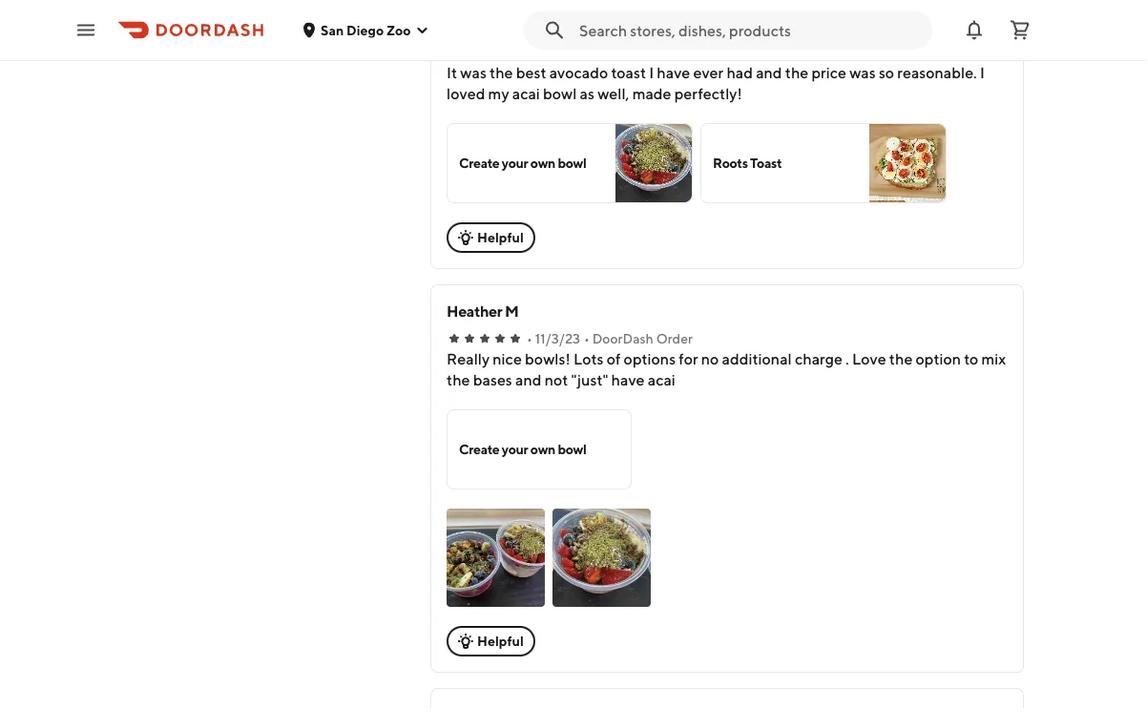 Task type: locate. For each thing, give the bounding box(es) containing it.
create your own bowl button for 11/3/23
[[447, 410, 632, 490]]

0 vertical spatial bowl
[[558, 156, 586, 171]]

create
[[459, 156, 499, 171], [459, 442, 499, 458]]

helpful button
[[447, 223, 535, 253], [447, 627, 535, 657]]

0 vertical spatial your
[[502, 156, 528, 171]]

1 own from the top
[[530, 156, 555, 171]]

• left 11/3/23
[[527, 331, 533, 347]]

1 vertical spatial own
[[530, 442, 555, 458]]

•
[[527, 45, 533, 61], [586, 45, 592, 61], [527, 331, 533, 347], [584, 331, 590, 347]]

1 create from the top
[[459, 156, 499, 171]]

item photo 1 image
[[447, 509, 545, 607]]

2 helpful from the top
[[477, 634, 524, 649]]

1 create your own bowl button from the top
[[447, 124, 693, 204]]

m
[[505, 303, 519, 321]]

roots
[[713, 156, 748, 171]]

roots toast image
[[870, 125, 946, 203]]

doordash right 11/3/23
[[592, 331, 654, 347]]

1 vertical spatial order
[[656, 331, 693, 347]]

helpful button down item photo 1
[[447, 627, 535, 657]]

helpful button up heather m
[[447, 223, 535, 253]]

1 vertical spatial create your own bowl
[[459, 442, 586, 458]]

create your own bowl button
[[447, 124, 693, 204], [447, 410, 632, 490]]

• 11/3/23 • doordash order
[[527, 331, 693, 347]]

bowl
[[558, 156, 586, 171], [558, 442, 586, 458]]

3/12/22
[[535, 45, 583, 61]]

1 vertical spatial create your own bowl button
[[447, 410, 632, 490]]

0 vertical spatial own
[[530, 156, 555, 171]]

1 vertical spatial bowl
[[558, 442, 586, 458]]

roots toast button
[[701, 124, 947, 204]]

2 own from the top
[[530, 442, 555, 458]]

0 vertical spatial create your own bowl
[[459, 156, 586, 171]]

helpful up m
[[477, 230, 524, 246]]

helpful
[[477, 230, 524, 246], [477, 634, 524, 649]]

helpful down item photo 1
[[477, 634, 524, 649]]

0 items, open order cart image
[[1009, 19, 1032, 42]]

0 vertical spatial helpful
[[477, 230, 524, 246]]

doordash right 3/12/22
[[595, 45, 656, 61]]

0 vertical spatial order
[[659, 45, 695, 61]]

1 vertical spatial create
[[459, 442, 499, 458]]

1 vertical spatial helpful button
[[447, 627, 535, 657]]

• right 3/12/22
[[586, 45, 592, 61]]

your
[[502, 156, 528, 171], [502, 442, 528, 458]]

own
[[530, 156, 555, 171], [530, 442, 555, 458]]

doordash for • 11/3/23
[[592, 331, 654, 347]]

doordash
[[595, 45, 656, 61], [592, 331, 654, 347]]

create your own bowl
[[459, 156, 586, 171], [459, 442, 586, 458]]

1 vertical spatial helpful
[[477, 634, 524, 649]]

0 vertical spatial helpful button
[[447, 223, 535, 253]]

item photo 2 image
[[553, 509, 651, 607]]

1 vertical spatial your
[[502, 442, 528, 458]]

2 helpful button from the top
[[447, 627, 535, 657]]

1 vertical spatial doordash
[[592, 331, 654, 347]]

0 vertical spatial create your own bowl button
[[447, 124, 693, 204]]

1 bowl from the top
[[558, 156, 586, 171]]

order
[[659, 45, 695, 61], [656, 331, 693, 347]]

0 vertical spatial create
[[459, 156, 499, 171]]

1 helpful button from the top
[[447, 223, 535, 253]]

0 vertical spatial doordash
[[595, 45, 656, 61]]

1 create your own bowl from the top
[[459, 156, 586, 171]]

order for • 11/3/23 • doordash order
[[656, 331, 693, 347]]

2 create your own bowl button from the top
[[447, 410, 632, 490]]



Task type: describe. For each thing, give the bounding box(es) containing it.
doordash for • 3/12/22
[[595, 45, 656, 61]]

toast
[[750, 156, 782, 171]]

order for • 3/12/22 • doordash order
[[659, 45, 695, 61]]

Store search: begin typing to search for stores available on DoorDash text field
[[579, 20, 921, 41]]

notification bell image
[[963, 19, 986, 42]]

create your own bowl button for 3/12/22
[[447, 124, 693, 204]]

zoo
[[387, 22, 411, 38]]

create your own bowl image
[[616, 125, 692, 203]]

1 helpful from the top
[[477, 230, 524, 246]]

2 your from the top
[[502, 442, 528, 458]]

roots toast
[[713, 156, 782, 171]]

2 create from the top
[[459, 442, 499, 458]]

1 your from the top
[[502, 156, 528, 171]]

2 create your own bowl from the top
[[459, 442, 586, 458]]

heather
[[447, 303, 502, 321]]

open menu image
[[74, 19, 97, 42]]

heather m
[[447, 303, 519, 321]]

• right 11/3/23
[[584, 331, 590, 347]]

san diego zoo
[[321, 22, 411, 38]]

11/3/23
[[535, 331, 580, 347]]

2 bowl from the top
[[558, 442, 586, 458]]

diego
[[347, 22, 384, 38]]

san
[[321, 22, 344, 38]]

san diego zoo button
[[302, 22, 430, 38]]

• left 3/12/22
[[527, 45, 533, 61]]

• 3/12/22 • doordash order
[[527, 45, 695, 61]]



Task type: vqa. For each thing, say whether or not it's contained in the screenshot.
Offer Type button
no



